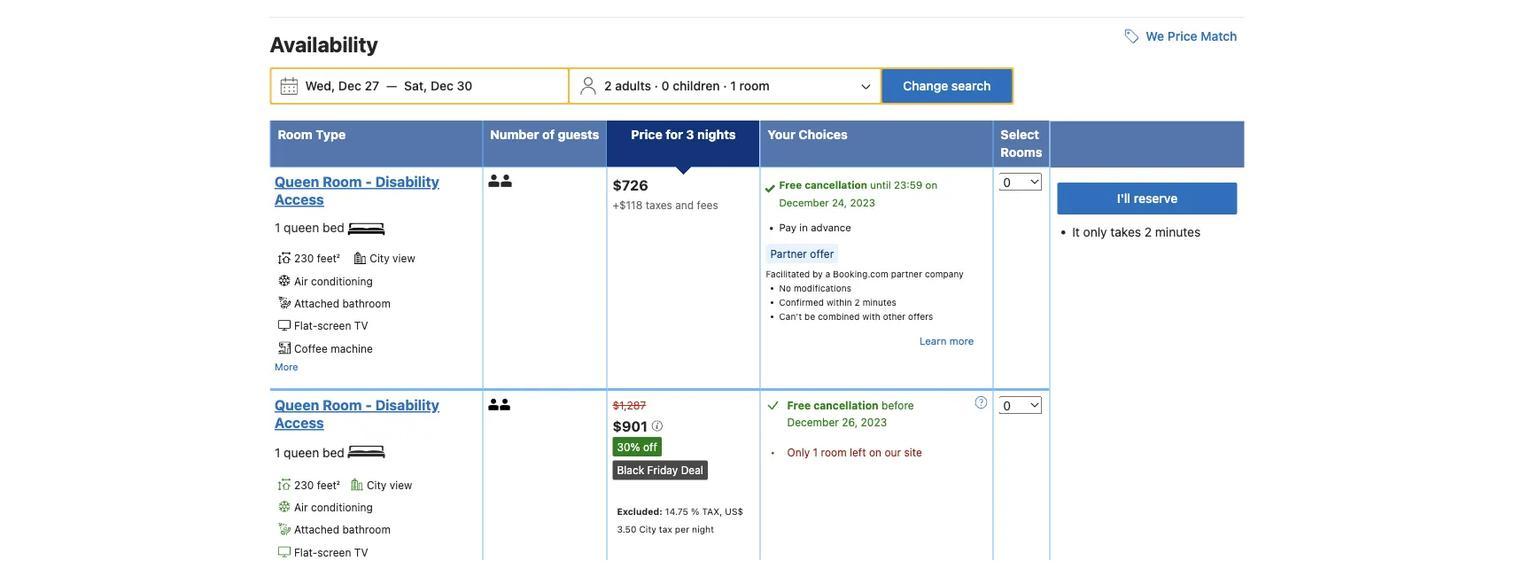 Task type: locate. For each thing, give the bounding box(es) containing it.
0 horizontal spatial 2
[[605, 78, 612, 93]]

2 flat-screen tv from the top
[[294, 546, 368, 558]]

•
[[771, 446, 776, 458]]

before december 26, 2023
[[787, 399, 914, 428]]

23:59
[[894, 179, 923, 191]]

queen room - disability access
[[275, 173, 440, 208], [275, 397, 440, 431]]

+$118
[[613, 198, 643, 211]]

night
[[692, 523, 714, 534]]

december
[[779, 197, 829, 209], [787, 416, 839, 428]]

dec left 30
[[431, 78, 454, 93]]

air
[[294, 275, 308, 287], [294, 501, 308, 513]]

match
[[1201, 29, 1238, 43]]

queen
[[284, 220, 319, 235], [284, 445, 319, 460]]

0 vertical spatial 230
[[294, 252, 314, 265]]

of
[[542, 127, 555, 142]]

dec left the 27
[[339, 78, 362, 93]]

1 vertical spatial queen
[[275, 397, 319, 413]]

2 conditioning from the top
[[311, 501, 373, 513]]

0 vertical spatial occupancy image
[[501, 175, 513, 187]]

1 queen bed for the bottom occupancy image
[[275, 445, 348, 460]]

1 vertical spatial queen room - disability access link
[[275, 396, 473, 432]]

0 horizontal spatial minutes
[[863, 297, 897, 307]]

modifications
[[794, 283, 852, 293]]

free up pay
[[779, 179, 802, 191]]

2 feet² from the top
[[317, 478, 340, 491]]

0 vertical spatial 230 feet²
[[294, 252, 340, 265]]

2 right the takes
[[1145, 225, 1152, 239]]

2 horizontal spatial 2
[[1145, 225, 1152, 239]]

2 dec from the left
[[431, 78, 454, 93]]

2 air conditioning from the top
[[294, 501, 373, 513]]

change
[[903, 78, 949, 93]]

minutes up with
[[863, 297, 897, 307]]

queen room - disability access link for occupancy icon related to top occupancy image
[[275, 173, 473, 208]]

room up the your on the top right of the page
[[740, 78, 770, 93]]

occupancy image for the bottom occupancy image
[[489, 399, 500, 410]]

2 occupancy image from the top
[[489, 399, 500, 410]]

cancellation up 26,
[[814, 399, 879, 411]]

no
[[779, 283, 791, 293]]

0 vertical spatial air conditioning
[[294, 275, 373, 287]]

queen down room type
[[275, 173, 319, 190]]

1 queen from the top
[[284, 220, 319, 235]]

facilitated
[[766, 269, 810, 279]]

1 horizontal spatial price
[[1168, 29, 1198, 43]]

2 - from the top
[[365, 397, 372, 413]]

december inside until 23:59 on december 24, 2023
[[779, 197, 829, 209]]

1 queen room - disability access from the top
[[275, 173, 440, 208]]

access down room type
[[275, 191, 324, 208]]

2023 inside before december 26, 2023
[[861, 416, 887, 428]]

2 right within on the bottom right
[[855, 297, 860, 307]]

cancellation for december
[[805, 179, 868, 191]]

1 queen from the top
[[275, 173, 319, 190]]

1 horizontal spatial 2
[[855, 297, 860, 307]]

1 vertical spatial screen
[[318, 546, 351, 558]]

2 230 feet² from the top
[[294, 478, 340, 491]]

2 queen from the top
[[284, 445, 319, 460]]

it
[[1073, 225, 1080, 239]]

1 bathroom from the top
[[343, 297, 391, 309]]

0 vertical spatial attached
[[294, 297, 340, 309]]

change search
[[903, 78, 991, 93]]

0 vertical spatial attached bathroom
[[294, 297, 391, 309]]

attached bathroom
[[294, 297, 391, 309], [294, 523, 391, 536]]

3.50
[[617, 523, 637, 534]]

1 vertical spatial disability
[[375, 397, 440, 413]]

bed
[[323, 220, 345, 235], [323, 445, 345, 460]]

1 occupancy image from the top
[[489, 175, 501, 187]]

number of guests
[[490, 127, 600, 142]]

1 horizontal spatial minutes
[[1156, 225, 1201, 239]]

1 queen bed for top occupancy image
[[275, 220, 348, 235]]

0 vertical spatial conditioning
[[311, 275, 373, 287]]

0 vertical spatial queen room - disability access
[[275, 173, 440, 208]]

1 vertical spatial december
[[787, 416, 839, 428]]

$726
[[613, 177, 649, 193]]

minutes down i'll reserve button
[[1156, 225, 1201, 239]]

pay in advance
[[779, 222, 852, 234]]

1 vertical spatial occupancy image
[[500, 399, 512, 410]]

free cancellation up 24,
[[779, 179, 868, 191]]

1 vertical spatial air conditioning
[[294, 501, 373, 513]]

room left type
[[278, 127, 313, 142]]

be
[[805, 311, 816, 321]]

1 vertical spatial attached
[[294, 523, 340, 536]]

1 vertical spatial queen room - disability access
[[275, 397, 440, 431]]

2 queen room - disability access link from the top
[[275, 396, 473, 432]]

1 vertical spatial room
[[821, 446, 847, 458]]

·
[[655, 78, 658, 93], [723, 78, 727, 93]]

i'll reserve button
[[1058, 183, 1238, 215]]

cancellation up 24,
[[805, 179, 868, 191]]

230 feet²
[[294, 252, 340, 265], [294, 478, 340, 491]]

occupancy image
[[489, 175, 501, 187], [489, 399, 500, 410]]

2 air from the top
[[294, 501, 308, 513]]

1 vertical spatial 1 queen bed
[[275, 445, 348, 460]]

1 horizontal spatial on
[[926, 179, 938, 191]]

no modifications confirmed within 2 minutes can't be combined with other offers
[[779, 283, 934, 321]]

-
[[365, 173, 372, 190], [365, 397, 372, 413]]

on right 23:59
[[926, 179, 938, 191]]

1 bed from the top
[[323, 220, 345, 235]]

1 vertical spatial air
[[294, 501, 308, 513]]

1 disability from the top
[[375, 173, 440, 190]]

machine
[[331, 342, 373, 354]]

0 vertical spatial flat-screen tv
[[294, 320, 368, 332]]

disability
[[375, 173, 440, 190], [375, 397, 440, 413]]

1 vertical spatial bed
[[323, 445, 345, 460]]

1
[[730, 78, 736, 93], [275, 220, 280, 235], [275, 445, 280, 460], [813, 446, 818, 458]]

2023 right 24,
[[850, 197, 876, 209]]

2 adults · 0 children · 1 room
[[605, 78, 770, 93]]

free up only
[[787, 399, 811, 411]]

tv
[[354, 320, 368, 332], [354, 546, 368, 558]]

0 vertical spatial december
[[779, 197, 829, 209]]

1 dec from the left
[[339, 78, 362, 93]]

cancellation
[[805, 179, 868, 191], [814, 399, 879, 411]]

0 vertical spatial on
[[926, 179, 938, 191]]

queen room - disability access down type
[[275, 173, 440, 208]]

room inside 2 adults · 0 children · 1 room button
[[740, 78, 770, 93]]

attached
[[294, 297, 340, 309], [294, 523, 340, 536]]

guests
[[558, 127, 600, 142]]

1 - from the top
[[365, 173, 372, 190]]

2 1 queen bed from the top
[[275, 445, 348, 460]]

bed for the bottom occupancy image
[[323, 445, 345, 460]]

1 queen room - disability access link from the top
[[275, 173, 473, 208]]

1 vertical spatial attached bathroom
[[294, 523, 391, 536]]

$1,287
[[613, 399, 646, 411]]

1 feet² from the top
[[317, 252, 340, 265]]

· right children
[[723, 78, 727, 93]]

0 vertical spatial 1 queen bed
[[275, 220, 348, 235]]

1 vertical spatial -
[[365, 397, 372, 413]]

1 vertical spatial access
[[275, 414, 324, 431]]

2 vertical spatial 2
[[855, 297, 860, 307]]

1 vertical spatial occupancy image
[[489, 399, 500, 410]]

1 vertical spatial flat-
[[294, 546, 318, 558]]

0 horizontal spatial ·
[[655, 78, 658, 93]]

1 vertical spatial free cancellation
[[787, 399, 879, 411]]

0 vertical spatial 2023
[[850, 197, 876, 209]]

1 vertical spatial 2023
[[861, 416, 887, 428]]

1 vertical spatial tv
[[354, 546, 368, 558]]

1 vertical spatial conditioning
[[311, 501, 373, 513]]

free cancellation up 26,
[[787, 399, 879, 411]]

230
[[294, 252, 314, 265], [294, 478, 314, 491]]

0 horizontal spatial on
[[869, 446, 882, 458]]

flat-screen tv
[[294, 320, 368, 332], [294, 546, 368, 558]]

2 disability from the top
[[375, 397, 440, 413]]

black friday deal. you're getting a reduced rate because this property is offering a discount when you book before nov 29, 2023 and stay before dec 31, 2024.. element
[[613, 460, 708, 480]]

27
[[365, 78, 379, 93]]

flat-
[[294, 320, 318, 332], [294, 546, 318, 558]]

queen down more
[[275, 397, 319, 413]]

0 vertical spatial screen
[[318, 320, 351, 332]]

more details on meals and payment options image
[[975, 396, 988, 408]]

2 queen room - disability access from the top
[[275, 397, 440, 431]]

%
[[691, 505, 700, 516]]

bathroom
[[343, 297, 391, 309], [343, 523, 391, 536]]

0 vertical spatial room
[[740, 78, 770, 93]]

1 vertical spatial queen
[[284, 445, 319, 460]]

per
[[675, 523, 690, 534]]

0 vertical spatial bathroom
[[343, 297, 391, 309]]

0 vertical spatial disability
[[375, 173, 440, 190]]

queen for the bottom occupancy image
[[284, 445, 319, 460]]

0 vertical spatial occupancy image
[[489, 175, 501, 187]]

0 vertical spatial feet²
[[317, 252, 340, 265]]

1 vertical spatial free
[[787, 399, 811, 411]]

1 access from the top
[[275, 191, 324, 208]]

1 vertical spatial cancellation
[[814, 399, 879, 411]]

room down coffee machine
[[323, 397, 362, 413]]

coffee
[[294, 342, 328, 354]]

1 horizontal spatial ·
[[723, 78, 727, 93]]

30
[[457, 78, 473, 93]]

30% off
[[617, 440, 657, 453]]

room
[[740, 78, 770, 93], [821, 446, 847, 458]]

room
[[278, 127, 313, 142], [323, 173, 362, 190], [323, 397, 362, 413]]

2 bathroom from the top
[[343, 523, 391, 536]]

bed for top occupancy image
[[323, 220, 345, 235]]

1 vertical spatial room
[[323, 173, 362, 190]]

0 vertical spatial free
[[779, 179, 802, 191]]

1 queen bed
[[275, 220, 348, 235], [275, 445, 348, 460]]

2023
[[850, 197, 876, 209], [861, 416, 887, 428]]

0 vertical spatial tv
[[354, 320, 368, 332]]

with
[[863, 311, 881, 321]]

1 vertical spatial flat-screen tv
[[294, 546, 368, 558]]

0 vertical spatial queen
[[275, 173, 319, 190]]

1 1 queen bed from the top
[[275, 220, 348, 235]]

view
[[393, 252, 415, 265], [390, 478, 412, 491]]

1 vertical spatial bathroom
[[343, 523, 391, 536]]

your
[[768, 127, 796, 142]]

wed, dec 27 — sat, dec 30
[[305, 78, 473, 93]]

queen room - disability access for 'queen room - disability access' "link" related to occupancy icon for the bottom occupancy image
[[275, 397, 440, 431]]

2 230 from the top
[[294, 478, 314, 491]]

december up "in"
[[779, 197, 829, 209]]

price left 'for'
[[631, 127, 663, 142]]

1 air conditioning from the top
[[294, 275, 373, 287]]

2 left adults
[[605, 78, 612, 93]]

0 vertical spatial -
[[365, 173, 372, 190]]

2 flat- from the top
[[294, 546, 318, 558]]

0 vertical spatial bed
[[323, 220, 345, 235]]

1 vertical spatial price
[[631, 127, 663, 142]]

other
[[883, 311, 906, 321]]

0 vertical spatial air
[[294, 275, 308, 287]]

on inside until 23:59 on december 24, 2023
[[926, 179, 938, 191]]

1 flat- from the top
[[294, 320, 318, 332]]

queen room - disability access link down type
[[275, 173, 473, 208]]

only
[[1084, 225, 1108, 239]]

0 vertical spatial 2
[[605, 78, 612, 93]]

0 horizontal spatial room
[[740, 78, 770, 93]]

0 vertical spatial queen
[[284, 220, 319, 235]]

· left '0'
[[655, 78, 658, 93]]

0 vertical spatial queen room - disability access link
[[275, 173, 473, 208]]

1 vertical spatial minutes
[[863, 297, 897, 307]]

queen room - disability access link down machine
[[275, 396, 473, 432]]

1 vertical spatial 230
[[294, 478, 314, 491]]

1 vertical spatial view
[[390, 478, 412, 491]]

offer
[[810, 247, 834, 260]]

1 vertical spatial city
[[367, 478, 387, 491]]

2 queen from the top
[[275, 397, 319, 413]]

0 vertical spatial access
[[275, 191, 324, 208]]

queen room - disability access link for occupancy icon for the bottom occupancy image
[[275, 396, 473, 432]]

occupancy image
[[501, 175, 513, 187], [500, 399, 512, 410]]

2 bed from the top
[[323, 445, 345, 460]]

queen room - disability access down machine
[[275, 397, 440, 431]]

screen
[[318, 320, 351, 332], [318, 546, 351, 558]]

1 vertical spatial 230 feet²
[[294, 478, 340, 491]]

2 inside button
[[605, 78, 612, 93]]

queen for the bottom occupancy image
[[275, 397, 319, 413]]

on right the left
[[869, 446, 882, 458]]

access
[[275, 191, 324, 208], [275, 414, 324, 431]]

room left the left
[[821, 446, 847, 458]]

on
[[926, 179, 938, 191], [869, 446, 882, 458]]

0 horizontal spatial dec
[[339, 78, 362, 93]]

2 screen from the top
[[318, 546, 351, 558]]

access down more
[[275, 414, 324, 431]]

0 vertical spatial free cancellation
[[779, 179, 868, 191]]

december up only
[[787, 416, 839, 428]]

room down type
[[323, 173, 362, 190]]

company
[[925, 269, 964, 279]]

dec
[[339, 78, 362, 93], [431, 78, 454, 93]]

1 horizontal spatial dec
[[431, 78, 454, 93]]

2 vertical spatial city
[[639, 523, 657, 534]]

price right the we
[[1168, 29, 1198, 43]]

conditioning
[[311, 275, 373, 287], [311, 501, 373, 513]]

0 vertical spatial price
[[1168, 29, 1198, 43]]

0 vertical spatial cancellation
[[805, 179, 868, 191]]

1 vertical spatial feet²
[[317, 478, 340, 491]]

2023 right 26,
[[861, 416, 887, 428]]

0 vertical spatial flat-
[[294, 320, 318, 332]]

1 230 from the top
[[294, 252, 314, 265]]



Task type: describe. For each thing, give the bounding box(es) containing it.
a
[[826, 269, 831, 279]]

your choices
[[768, 127, 848, 142]]

0 vertical spatial room
[[278, 127, 313, 142]]

1 vertical spatial 2
[[1145, 225, 1152, 239]]

price inside dropdown button
[[1168, 29, 1198, 43]]

for
[[666, 127, 683, 142]]

1 tv from the top
[[354, 320, 368, 332]]

2 access from the top
[[275, 414, 324, 431]]

2 tv from the top
[[354, 546, 368, 558]]

1 · from the left
[[655, 78, 658, 93]]

deal
[[681, 464, 704, 476]]

30%
[[617, 440, 640, 453]]

1 230 feet² from the top
[[294, 252, 340, 265]]

select
[[1001, 127, 1040, 142]]

0 horizontal spatial price
[[631, 127, 663, 142]]

3
[[686, 127, 695, 142]]

partner
[[771, 247, 807, 260]]

minutes inside no modifications confirmed within 2 minutes can't be combined with other offers
[[863, 297, 897, 307]]

partner offer facilitated by a booking.com partner company
[[766, 247, 964, 279]]

booking.com
[[833, 269, 889, 279]]

learn
[[920, 335, 947, 347]]

children
[[673, 78, 720, 93]]

only 1 room left on our site
[[787, 446, 922, 458]]

—
[[386, 78, 397, 93]]

tax,
[[702, 505, 723, 516]]

pay
[[779, 222, 797, 234]]

0
[[662, 78, 670, 93]]

offers
[[908, 311, 934, 321]]

partner
[[891, 269, 923, 279]]

cancellation for 2023
[[814, 399, 879, 411]]

before
[[882, 399, 914, 411]]

site
[[904, 446, 922, 458]]

free for until 23:59 on december 24, 2023
[[779, 179, 802, 191]]

we
[[1146, 29, 1165, 43]]

confirmed
[[779, 297, 824, 307]]

disability for top occupancy image
[[375, 173, 440, 190]]

queen room - disability access for 'queen room - disability access' "link" associated with occupancy icon related to top occupancy image
[[275, 173, 440, 208]]

1 attached bathroom from the top
[[294, 297, 391, 309]]

taxes
[[646, 198, 673, 211]]

free for before december 26, 2023
[[787, 399, 811, 411]]

wed, dec 27 button
[[298, 70, 386, 102]]

more
[[950, 335, 974, 347]]

by
[[813, 269, 823, 279]]

free cancellation for december
[[779, 179, 868, 191]]

and
[[676, 198, 694, 211]]

1 vertical spatial on
[[869, 446, 882, 458]]

type
[[316, 127, 346, 142]]

black
[[617, 464, 645, 476]]

queen for top occupancy image
[[284, 220, 319, 235]]

advance
[[811, 222, 852, 234]]

december inside before december 26, 2023
[[787, 416, 839, 428]]

we price match button
[[1118, 20, 1245, 52]]

1 attached from the top
[[294, 297, 340, 309]]

learn more link
[[920, 332, 974, 350]]

2 vertical spatial room
[[323, 397, 362, 413]]

more
[[275, 361, 298, 373]]

left
[[850, 446, 866, 458]]

2 inside no modifications confirmed within 2 minutes can't be combined with other offers
[[855, 297, 860, 307]]

wed,
[[305, 78, 335, 93]]

- for the bottom occupancy image
[[365, 397, 372, 413]]

2 attached from the top
[[294, 523, 340, 536]]

within
[[827, 297, 852, 307]]

1 vertical spatial city view
[[367, 478, 412, 491]]

- for top occupancy image
[[365, 173, 372, 190]]

select rooms
[[1001, 127, 1043, 160]]

queen for top occupancy image
[[275, 173, 319, 190]]

26,
[[842, 416, 858, 428]]

black friday deal
[[617, 464, 704, 476]]

adults
[[615, 78, 651, 93]]

nights
[[698, 127, 736, 142]]

0 vertical spatial minutes
[[1156, 225, 1201, 239]]

0 vertical spatial view
[[393, 252, 415, 265]]

occupancy image for top occupancy image
[[489, 175, 501, 187]]

1 screen from the top
[[318, 320, 351, 332]]

sat, dec 30 button
[[397, 70, 480, 102]]

our
[[885, 446, 901, 458]]

number
[[490, 127, 539, 142]]

0 vertical spatial city view
[[370, 252, 415, 265]]

1 air from the top
[[294, 275, 308, 287]]

search
[[952, 78, 991, 93]]

2 adults · 0 children · 1 room button
[[572, 69, 879, 103]]

learn more
[[920, 335, 974, 347]]

disability for the bottom occupancy image
[[375, 397, 440, 413]]

excluded:
[[617, 505, 663, 516]]

1 flat-screen tv from the top
[[294, 320, 368, 332]]

rooms
[[1001, 145, 1043, 160]]

1 conditioning from the top
[[311, 275, 373, 287]]

0 vertical spatial city
[[370, 252, 390, 265]]

i'll reserve
[[1117, 191, 1178, 206]]

it only takes 2 minutes
[[1073, 225, 1201, 239]]

14.75
[[665, 505, 689, 516]]

sat,
[[404, 78, 427, 93]]

availability
[[270, 32, 378, 57]]

us$
[[725, 505, 744, 516]]

2023 inside until 23:59 on december 24, 2023
[[850, 197, 876, 209]]

$901
[[613, 418, 651, 434]]

room type
[[278, 127, 346, 142]]

friday
[[648, 464, 678, 476]]

2 · from the left
[[723, 78, 727, 93]]

free cancellation for 2023
[[787, 399, 879, 411]]

combined
[[818, 311, 860, 321]]

only
[[787, 446, 810, 458]]

1 horizontal spatial room
[[821, 446, 847, 458]]

1 inside button
[[730, 78, 736, 93]]

fees
[[697, 198, 718, 211]]

city inside 14.75 % tax, us$ 3.50 city tax per night
[[639, 523, 657, 534]]

14.75 % tax, us$ 3.50 city tax per night
[[617, 505, 744, 534]]

change search button
[[882, 69, 1013, 103]]

coffee machine
[[294, 342, 373, 354]]

until 23:59 on december 24, 2023
[[779, 179, 938, 209]]

price for 3 nights
[[631, 127, 736, 142]]

choices
[[799, 127, 848, 142]]

30% off. you're getting a reduced rate because this property is offering a discount.. element
[[613, 437, 662, 456]]

can't
[[779, 311, 802, 321]]

2 attached bathroom from the top
[[294, 523, 391, 536]]

tax
[[659, 523, 673, 534]]

we price match
[[1146, 29, 1238, 43]]



Task type: vqa. For each thing, say whether or not it's contained in the screenshot.
the Only
yes



